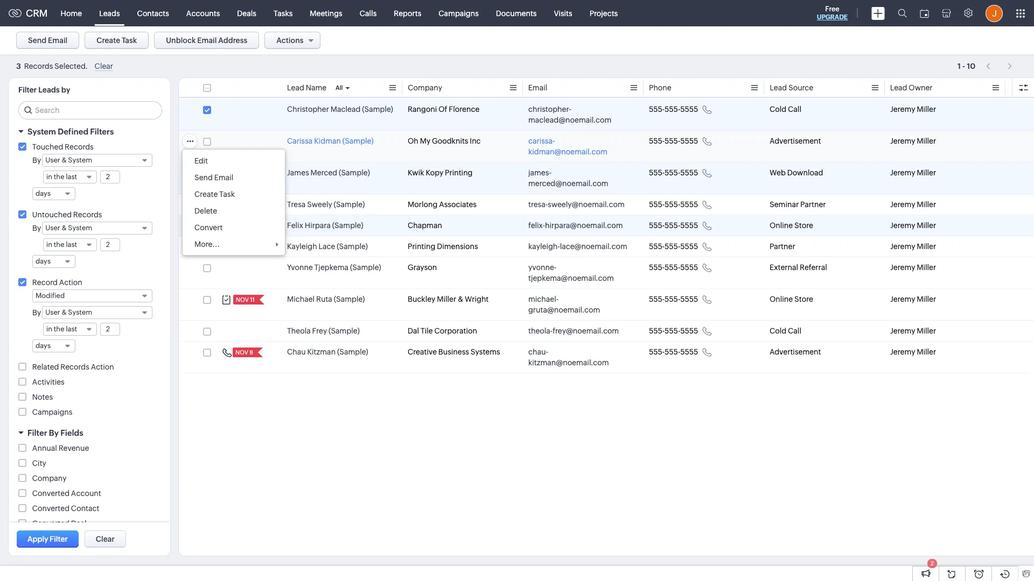 Task type: vqa. For each thing, say whether or not it's contained in the screenshot.


Task type: describe. For each thing, give the bounding box(es) containing it.
555-555-5555 for tresa-sweely@noemail.com
[[649, 200, 698, 209]]

cold for theola-frey@noemail.com
[[770, 327, 786, 336]]

rangoni of florence
[[408, 105, 480, 114]]

tjepkema@noemail.com
[[528, 274, 614, 283]]

555-555-5555 for theola-frey@noemail.com
[[649, 327, 698, 336]]

revenue
[[59, 444, 89, 453]]

filters
[[90, 127, 114, 136]]

record
[[32, 278, 58, 287]]

1 navigation from the top
[[981, 58, 1018, 74]]

create menu element
[[865, 0, 891, 26]]

christopher- maclead@noemail.com
[[528, 105, 612, 124]]

james
[[287, 169, 309, 177]]

yvonne tjepkema (sample)
[[287, 263, 381, 272]]

download
[[787, 169, 823, 177]]

goodknits
[[432, 137, 468, 145]]

(sample) for theola frey (sample)
[[329, 327, 360, 336]]

records for untouched
[[73, 211, 102, 219]]

nov for chau
[[235, 350, 248, 356]]

calls
[[360, 9, 377, 18]]

profile element
[[979, 0, 1009, 26]]

miller for yvonne- tjepkema@noemail.com
[[917, 263, 936, 272]]

8
[[249, 350, 253, 356]]

2 store from the top
[[794, 295, 813, 304]]

kidman@noemail.com
[[528, 148, 607, 156]]

visits
[[554, 9, 572, 18]]

edit
[[194, 157, 208, 165]]

jeremy miller for yvonne- tjepkema@noemail.com
[[890, 263, 936, 272]]

tresa sweely (sample)
[[287, 200, 365, 209]]

1 online from the top
[[770, 221, 793, 230]]

business
[[438, 348, 469, 357]]

external referral
[[770, 263, 827, 272]]

555-555-5555 for felix-hirpara@noemail.com
[[649, 221, 698, 230]]

system
[[27, 127, 56, 136]]

account
[[71, 490, 101, 498]]

apply filter
[[27, 535, 68, 544]]

carissa kidman (sample) link
[[287, 136, 374, 147]]

miller for carissa- kidman@noemail.com
[[917, 137, 936, 145]]

reports
[[394, 9, 421, 18]]

kwik
[[408, 169, 424, 177]]

tresa-
[[528, 200, 548, 209]]

task inside 'create task' button
[[122, 36, 137, 45]]

felix-hirpara@noemail.com
[[528, 221, 623, 230]]

of
[[439, 105, 447, 114]]

555-555-5555 for kayleigh-lace@noemail.com
[[649, 242, 698, 251]]

buckley miller & wright
[[408, 295, 489, 304]]

selected.
[[54, 62, 88, 71]]

carissa- kidman@noemail.com link
[[528, 136, 627, 157]]

referral
[[800, 263, 827, 272]]

untouched
[[32, 211, 72, 219]]

tile
[[421, 327, 433, 336]]

kidman
[[314, 137, 341, 145]]

michael- gruta@noemail.com link
[[528, 294, 627, 316]]

projects
[[590, 9, 618, 18]]

call for theola-frey@noemail.com
[[788, 327, 801, 336]]

source
[[788, 83, 813, 92]]

merced@noemail.com
[[528, 179, 608, 188]]

555-555-5555 for yvonne- tjepkema@noemail.com
[[649, 263, 698, 272]]

christopher-
[[528, 105, 571, 114]]

(sample) for carissa kidman (sample)
[[342, 137, 374, 145]]

carissa-
[[528, 137, 555, 145]]

reports link
[[385, 0, 430, 26]]

jeremy miller for christopher- maclead@noemail.com
[[890, 105, 936, 114]]

chau- kitzman@noemail.com link
[[528, 347, 627, 368]]

miller for tresa-sweely@noemail.com
[[917, 200, 936, 209]]

1 vertical spatial campaigns
[[32, 408, 72, 417]]

5555 for carissa- kidman@noemail.com
[[680, 137, 698, 145]]

kopy
[[426, 169, 443, 177]]

2 - from the top
[[963, 62, 965, 71]]

1 1 - 10 from the top
[[958, 62, 976, 70]]

row group containing christopher maclead (sample)
[[179, 99, 1034, 374]]

5555 for james- merced@noemail.com
[[680, 169, 698, 177]]

2 online store from the top
[[770, 295, 813, 304]]

cold call for christopher- maclead@noemail.com
[[770, 105, 801, 114]]

1 vertical spatial create task
[[194, 190, 235, 199]]

maclead
[[331, 105, 361, 114]]

upgrade
[[817, 13, 848, 21]]

contact
[[71, 505, 99, 513]]

tresa sweely (sample) link
[[287, 199, 365, 210]]

my
[[420, 137, 430, 145]]

hirpara
[[305, 221, 331, 230]]

delete
[[194, 207, 217, 215]]

call for christopher- maclead@noemail.com
[[788, 105, 801, 114]]

2 1 - 10 from the top
[[958, 62, 976, 71]]

1 vertical spatial partner
[[770, 242, 795, 251]]

theola
[[287, 327, 311, 336]]

Search text field
[[19, 102, 162, 119]]

web
[[770, 169, 786, 177]]

5555 for yvonne- tjepkema@noemail.com
[[680, 263, 698, 272]]

miller for james- merced@noemail.com
[[917, 169, 936, 177]]

filter by fields button
[[9, 424, 170, 443]]

dimensions
[[437, 242, 478, 251]]

1 vertical spatial create
[[194, 190, 218, 199]]

morlong associates
[[408, 200, 477, 209]]

1 horizontal spatial send
[[194, 173, 213, 182]]

nov 11
[[236, 297, 255, 303]]

2 navigation from the top
[[981, 59, 1018, 74]]

kayleigh-lace@noemail.com
[[528, 242, 627, 251]]

rangoni
[[408, 105, 437, 114]]

jeremy for carissa- kidman@noemail.com
[[890, 137, 915, 145]]

filter for filter by fields
[[27, 429, 47, 438]]

calls link
[[351, 0, 385, 26]]

by down touched
[[32, 156, 41, 165]]

2 advertisement from the top
[[770, 348, 821, 357]]

contacts
[[137, 9, 169, 18]]

oh my goodknits inc
[[408, 137, 481, 145]]

5555 for felix-hirpara@noemail.com
[[680, 221, 698, 230]]

leads inside "link"
[[99, 9, 120, 18]]

phone
[[649, 83, 671, 92]]

miller for christopher- maclead@noemail.com
[[917, 105, 936, 114]]

lead name
[[287, 83, 326, 92]]

by down untouched
[[32, 224, 41, 233]]

miller for felix-hirpara@noemail.com
[[917, 221, 936, 230]]

frey@noemail.com
[[553, 327, 619, 336]]

(sample) for kayleigh lace (sample)
[[337, 242, 368, 251]]

convert
[[194, 224, 223, 232]]

1 for second navigation from the bottom
[[958, 62, 961, 70]]

profile image
[[986, 5, 1003, 22]]

(sample) for michael ruta (sample)
[[334, 295, 365, 304]]

michael- gruta@noemail.com
[[528, 295, 600, 315]]

inc
[[470, 137, 481, 145]]

1 horizontal spatial action
[[91, 363, 114, 372]]

felix hirpara (sample)
[[287, 221, 363, 230]]

3 records selected.
[[16, 62, 88, 71]]

1 vertical spatial clear
[[96, 535, 115, 544]]

555-555-5555 for carissa- kidman@noemail.com
[[649, 137, 698, 145]]

leads link
[[91, 0, 129, 26]]

kayleigh lace (sample) link
[[287, 241, 368, 252]]

jeremy for tresa-sweely@noemail.com
[[890, 200, 915, 209]]

tresa-sweely@noemail.com link
[[528, 199, 625, 210]]

creative
[[408, 348, 437, 357]]

1 vertical spatial company
[[32, 475, 67, 483]]

filter leads by
[[18, 86, 70, 94]]

annual
[[32, 444, 57, 453]]

create menu image
[[871, 7, 885, 20]]

filter for filter leads by
[[18, 86, 37, 94]]

kayleigh
[[287, 242, 317, 251]]

apply filter button
[[17, 531, 79, 548]]

yvonne- tjepkema@noemail.com
[[528, 263, 614, 283]]

carissa- kidman@noemail.com
[[528, 137, 607, 156]]

visits link
[[545, 0, 581, 26]]

by down record
[[32, 309, 41, 317]]

tresa-sweely@noemail.com
[[528, 200, 625, 209]]

jeremy for theola-frey@noemail.com
[[890, 327, 915, 336]]

unblock email address button
[[154, 32, 259, 49]]

0 vertical spatial clear
[[95, 62, 113, 71]]

felix-
[[528, 221, 545, 230]]



Task type: locate. For each thing, give the bounding box(es) containing it.
1 horizontal spatial leads
[[99, 9, 120, 18]]

jeremy miller for tresa-sweely@noemail.com
[[890, 200, 936, 209]]

printing right kopy
[[445, 169, 473, 177]]

nov inside nov 11 link
[[236, 297, 249, 303]]

1 horizontal spatial send email
[[194, 173, 233, 182]]

1 horizontal spatial company
[[408, 83, 442, 92]]

nov left 11
[[236, 297, 249, 303]]

0 horizontal spatial send
[[28, 36, 46, 45]]

(sample) inside chau kitzman (sample) "link"
[[337, 348, 368, 357]]

theola frey (sample) link
[[287, 326, 360, 337]]

2 online from the top
[[770, 295, 793, 304]]

florence
[[449, 105, 480, 114]]

send email inside button
[[28, 36, 68, 45]]

lead for lead source
[[770, 83, 787, 92]]

email up 3 records selected.
[[48, 36, 68, 45]]

home link
[[52, 0, 91, 26]]

records for related
[[60, 363, 89, 372]]

records right untouched
[[73, 211, 102, 219]]

creative business systems
[[408, 348, 500, 357]]

5555 for theola-frey@noemail.com
[[680, 327, 698, 336]]

6 jeremy miller from the top
[[890, 242, 936, 251]]

8 jeremy from the top
[[890, 295, 915, 304]]

(sample) for yvonne tjepkema (sample)
[[350, 263, 381, 272]]

printing dimensions
[[408, 242, 478, 251]]

0 vertical spatial task
[[122, 36, 137, 45]]

1 for second navigation from the top
[[958, 62, 961, 71]]

records right the related
[[60, 363, 89, 372]]

5 jeremy from the top
[[890, 221, 915, 230]]

send email up 3 records selected.
[[28, 36, 68, 45]]

1 horizontal spatial lead
[[770, 83, 787, 92]]

8 jeremy miller from the top
[[890, 295, 936, 304]]

nov left 8
[[235, 350, 248, 356]]

store down 'external referral'
[[794, 295, 813, 304]]

cold call
[[770, 105, 801, 114], [770, 327, 801, 336]]

task down edit link
[[219, 190, 235, 199]]

1 vertical spatial online
[[770, 295, 793, 304]]

dal tile corporation
[[408, 327, 477, 336]]

(sample) right the frey on the left bottom
[[329, 327, 360, 336]]

1 store from the top
[[794, 221, 813, 230]]

1 vertical spatial call
[[788, 327, 801, 336]]

(sample) for james merced (sample)
[[339, 169, 370, 177]]

online store down 'external referral'
[[770, 295, 813, 304]]

documents
[[496, 9, 537, 18]]

1 vertical spatial filter
[[27, 429, 47, 438]]

1 lead from the left
[[287, 83, 304, 92]]

partner up the external
[[770, 242, 795, 251]]

2 555-555-5555 from the top
[[649, 137, 698, 145]]

(sample) right sweely
[[334, 200, 365, 209]]

nov for michael
[[236, 297, 249, 303]]

3 lead from the left
[[890, 83, 907, 92]]

(sample) right lace
[[337, 242, 368, 251]]

james-
[[528, 169, 551, 177]]

by inside dropdown button
[[49, 429, 59, 438]]

cold call for theola-frey@noemail.com
[[770, 327, 801, 336]]

create down leads "link"
[[97, 36, 120, 45]]

tasks link
[[265, 0, 301, 26]]

1 vertical spatial records
[[73, 211, 102, 219]]

clear down contact
[[96, 535, 115, 544]]

(sample)
[[362, 105, 393, 114], [342, 137, 374, 145], [339, 169, 370, 177], [334, 200, 365, 209], [332, 221, 363, 230], [337, 242, 368, 251], [350, 263, 381, 272], [334, 295, 365, 304], [329, 327, 360, 336], [337, 348, 368, 357]]

0 horizontal spatial send email
[[28, 36, 68, 45]]

3 jeremy from the top
[[890, 169, 915, 177]]

send up records
[[28, 36, 46, 45]]

converted account
[[32, 490, 101, 498]]

wright
[[465, 295, 489, 304]]

lead source
[[770, 83, 813, 92]]

2 vertical spatial filter
[[50, 535, 68, 544]]

(sample) inside the yvonne tjepkema (sample) link
[[350, 263, 381, 272]]

miller
[[917, 105, 936, 114], [917, 137, 936, 145], [917, 169, 936, 177], [917, 200, 936, 209], [917, 221, 936, 230], [917, 242, 936, 251], [917, 263, 936, 272], [437, 295, 456, 304], [917, 295, 936, 304], [917, 327, 936, 336], [917, 348, 936, 357]]

projects link
[[581, 0, 627, 26]]

online store down seminar partner
[[770, 221, 813, 230]]

3 converted from the top
[[32, 520, 69, 528]]

(sample) right maclead
[[362, 105, 393, 114]]

lace@noemail.com
[[560, 242, 627, 251]]

sweely@noemail.com
[[548, 200, 625, 209]]

email up christopher-
[[528, 83, 548, 92]]

(sample) inside tresa sweely (sample) link
[[334, 200, 365, 209]]

oh
[[408, 137, 418, 145]]

create task
[[97, 36, 137, 45], [194, 190, 235, 199]]

1 vertical spatial store
[[794, 295, 813, 304]]

yvonne
[[287, 263, 313, 272]]

seminar
[[770, 200, 799, 209]]

grayson
[[408, 263, 437, 272]]

0 vertical spatial online
[[770, 221, 793, 230]]

navigation
[[981, 58, 1018, 74], [981, 59, 1018, 74]]

converted for converted account
[[32, 490, 69, 498]]

5555 for kayleigh-lace@noemail.com
[[680, 242, 698, 251]]

records for touched
[[65, 143, 94, 151]]

campaigns down notes at the left bottom of page
[[32, 408, 72, 417]]

james merced (sample)
[[287, 169, 370, 177]]

lead
[[287, 83, 304, 92], [770, 83, 787, 92], [890, 83, 907, 92]]

dal
[[408, 327, 419, 336]]

store
[[794, 221, 813, 230], [794, 295, 813, 304]]

3 5555 from the top
[[680, 169, 698, 177]]

jeremy miller for james- merced@noemail.com
[[890, 169, 936, 177]]

merced
[[311, 169, 337, 177]]

jeremy for felix-hirpara@noemail.com
[[890, 221, 915, 230]]

chau
[[287, 348, 306, 357]]

filter inside dropdown button
[[27, 429, 47, 438]]

555-
[[649, 105, 665, 114], [665, 105, 680, 114], [649, 137, 665, 145], [665, 137, 680, 145], [649, 169, 665, 177], [665, 169, 680, 177], [649, 200, 665, 209], [665, 200, 680, 209], [649, 221, 665, 230], [665, 221, 680, 230], [649, 242, 665, 251], [665, 242, 680, 251], [649, 263, 665, 272], [665, 263, 680, 272], [649, 295, 665, 304], [665, 295, 680, 304], [649, 327, 665, 336], [665, 327, 680, 336], [649, 348, 665, 357], [665, 348, 680, 357]]

campaigns right reports
[[439, 9, 479, 18]]

9 jeremy miller from the top
[[890, 327, 936, 336]]

7 jeremy from the top
[[890, 263, 915, 272]]

2 vertical spatial records
[[60, 363, 89, 372]]

2 jeremy from the top
[[890, 137, 915, 145]]

filter inside button
[[50, 535, 68, 544]]

campaigns inside campaigns link
[[439, 9, 479, 18]]

online down 'seminar'
[[770, 221, 793, 230]]

action
[[59, 278, 82, 287], [91, 363, 114, 372]]

accounts link
[[178, 0, 229, 26]]

yvonne tjepkema (sample) link
[[287, 262, 381, 273]]

create task inside button
[[97, 36, 137, 45]]

crm
[[26, 8, 48, 19]]

leads left by
[[38, 86, 60, 94]]

by up annual revenue
[[49, 429, 59, 438]]

create inside button
[[97, 36, 120, 45]]

(sample) right tjepkema
[[350, 263, 381, 272]]

(sample) up kayleigh lace (sample) link
[[332, 221, 363, 230]]

5 jeremy miller from the top
[[890, 221, 936, 230]]

call
[[788, 105, 801, 114], [788, 327, 801, 336]]

3 jeremy miller from the top
[[890, 169, 936, 177]]

0 horizontal spatial action
[[59, 278, 82, 287]]

0 vertical spatial campaigns
[[439, 9, 479, 18]]

11
[[250, 297, 255, 303]]

2 vertical spatial converted
[[32, 520, 69, 528]]

1 horizontal spatial campaigns
[[439, 9, 479, 18]]

miller for theola-frey@noemail.com
[[917, 327, 936, 336]]

0 vertical spatial converted
[[32, 490, 69, 498]]

lead for lead name
[[287, 83, 304, 92]]

0 vertical spatial create
[[97, 36, 120, 45]]

company up the rangoni
[[408, 83, 442, 92]]

web download
[[770, 169, 823, 177]]

frey
[[312, 327, 327, 336]]

james- merced@noemail.com link
[[528, 168, 627, 189]]

notes
[[32, 393, 53, 402]]

(sample) inside kayleigh lace (sample) link
[[337, 242, 368, 251]]

external
[[770, 263, 798, 272]]

task down leads "link"
[[122, 36, 137, 45]]

2 lead from the left
[[770, 83, 787, 92]]

tjepkema
[[314, 263, 349, 272]]

5 555-555-5555 from the top
[[649, 221, 698, 230]]

1 vertical spatial leads
[[38, 86, 60, 94]]

all
[[336, 85, 343, 91]]

fields
[[60, 429, 83, 438]]

systems
[[471, 348, 500, 357]]

0 vertical spatial printing
[[445, 169, 473, 177]]

9 5555 from the top
[[680, 327, 698, 336]]

1 vertical spatial online store
[[770, 295, 813, 304]]

7 5555 from the top
[[680, 263, 698, 272]]

jeremy for kayleigh-lace@noemail.com
[[890, 242, 915, 251]]

miller for kayleigh-lace@noemail.com
[[917, 242, 936, 251]]

(sample) right ruta
[[334, 295, 365, 304]]

(sample) for christopher maclead (sample)
[[362, 105, 393, 114]]

home
[[61, 9, 82, 18]]

send
[[28, 36, 46, 45], [194, 173, 213, 182]]

5 5555 from the top
[[680, 221, 698, 230]]

online down the external
[[770, 295, 793, 304]]

0 horizontal spatial create task
[[97, 36, 137, 45]]

0 horizontal spatial company
[[32, 475, 67, 483]]

converted up converted contact
[[32, 490, 69, 498]]

maclead@noemail.com
[[528, 116, 612, 124]]

jeremy miller for carissa- kidman@noemail.com
[[890, 137, 936, 145]]

calendar image
[[920, 9, 929, 18]]

touched
[[32, 143, 63, 151]]

0 horizontal spatial partner
[[770, 242, 795, 251]]

documents link
[[487, 0, 545, 26]]

1 vertical spatial send email
[[194, 173, 233, 182]]

jeremy miller for theola-frey@noemail.com
[[890, 327, 936, 336]]

apply
[[27, 535, 48, 544]]

9 555-555-5555 from the top
[[649, 327, 698, 336]]

1 10 from the top
[[967, 62, 976, 70]]

0 horizontal spatial task
[[122, 36, 137, 45]]

company down city
[[32, 475, 67, 483]]

1 vertical spatial action
[[91, 363, 114, 372]]

4 jeremy from the top
[[890, 200, 915, 209]]

None text field
[[101, 171, 119, 183], [101, 239, 119, 251], [101, 324, 119, 336], [101, 171, 119, 183], [101, 239, 119, 251], [101, 324, 119, 336]]

lead left 'source'
[[770, 83, 787, 92]]

felix-hirpara@noemail.com link
[[528, 220, 623, 231]]

1 horizontal spatial printing
[[445, 169, 473, 177]]

0 vertical spatial cold
[[770, 105, 786, 114]]

name
[[306, 83, 326, 92]]

(sample) for tresa sweely (sample)
[[334, 200, 365, 209]]

0 vertical spatial leads
[[99, 9, 120, 18]]

1 vertical spatial nov
[[235, 350, 248, 356]]

partner
[[800, 200, 826, 209], [770, 242, 795, 251]]

row group
[[179, 99, 1034, 374]]

1 horizontal spatial create task
[[194, 190, 235, 199]]

1 - 10
[[958, 62, 976, 70], [958, 62, 976, 71]]

jeremy for christopher- maclead@noemail.com
[[890, 105, 915, 114]]

(sample) inside james merced (sample) link
[[339, 169, 370, 177]]

555-555-5555 for christopher- maclead@noemail.com
[[649, 105, 698, 114]]

2 10 from the top
[[967, 62, 976, 71]]

1 jeremy from the top
[[890, 105, 915, 114]]

0 vertical spatial company
[[408, 83, 442, 92]]

cold for christopher- maclead@noemail.com
[[770, 105, 786, 114]]

search element
[[891, 0, 913, 26]]

0 horizontal spatial printing
[[408, 242, 435, 251]]

gruta@noemail.com
[[528, 306, 600, 315]]

7 jeremy miller from the top
[[890, 263, 936, 272]]

1 vertical spatial task
[[219, 190, 235, 199]]

clear down 'create task' button
[[95, 62, 113, 71]]

6 jeremy from the top
[[890, 242, 915, 251]]

1 vertical spatial printing
[[408, 242, 435, 251]]

1 call from the top
[[788, 105, 801, 114]]

create up delete at the left of page
[[194, 190, 218, 199]]

christopher maclead (sample) link
[[287, 104, 393, 115]]

send email down edit
[[194, 173, 233, 182]]

4 5555 from the top
[[680, 200, 698, 209]]

10 jeremy miller from the top
[[890, 348, 936, 357]]

1 - from the top
[[963, 62, 965, 70]]

jeremy miller for kayleigh-lace@noemail.com
[[890, 242, 936, 251]]

10 5555 from the top
[[680, 348, 698, 357]]

1 cold from the top
[[770, 105, 786, 114]]

1 vertical spatial send
[[194, 173, 213, 182]]

1 cold call from the top
[[770, 105, 801, 114]]

jeremy miller
[[890, 105, 936, 114], [890, 137, 936, 145], [890, 169, 936, 177], [890, 200, 936, 209], [890, 221, 936, 230], [890, 242, 936, 251], [890, 263, 936, 272], [890, 295, 936, 304], [890, 327, 936, 336], [890, 348, 936, 357]]

1 converted from the top
[[32, 490, 69, 498]]

leads up 'create task' button
[[99, 9, 120, 18]]

records down defined
[[65, 143, 94, 151]]

(sample) for felix hirpara (sample)
[[332, 221, 363, 230]]

0 vertical spatial partner
[[800, 200, 826, 209]]

defined
[[58, 127, 88, 136]]

0 vertical spatial send email
[[28, 36, 68, 45]]

create task down leads "link"
[[97, 36, 137, 45]]

filter up annual
[[27, 429, 47, 438]]

more...
[[194, 240, 220, 249]]

(sample) inside theola frey (sample) link
[[329, 327, 360, 336]]

555-555-5555 for james- merced@noemail.com
[[649, 169, 698, 177]]

jeremy miller for felix-hirpara@noemail.com
[[890, 221, 936, 230]]

8 5555 from the top
[[680, 295, 698, 304]]

0 horizontal spatial lead
[[287, 83, 304, 92]]

(sample) right merced
[[339, 169, 370, 177]]

4 jeremy miller from the top
[[890, 200, 936, 209]]

carissa kidman (sample)
[[287, 137, 374, 145]]

1 5555 from the top
[[680, 105, 698, 114]]

2 1 from the top
[[958, 62, 961, 71]]

meetings link
[[301, 0, 351, 26]]

555-555-5555
[[649, 105, 698, 114], [649, 137, 698, 145], [649, 169, 698, 177], [649, 200, 698, 209], [649, 221, 698, 230], [649, 242, 698, 251], [649, 263, 698, 272], [649, 295, 698, 304], [649, 327, 698, 336], [649, 348, 698, 357]]

(sample) right "kidman"
[[342, 137, 374, 145]]

search image
[[898, 9, 907, 18]]

send down edit
[[194, 173, 213, 182]]

(sample) inside carissa kidman (sample) "link"
[[342, 137, 374, 145]]

lead left name
[[287, 83, 304, 92]]

lead left owner on the top
[[890, 83, 907, 92]]

meetings
[[310, 9, 342, 18]]

0 vertical spatial action
[[59, 278, 82, 287]]

0 vertical spatial send
[[28, 36, 46, 45]]

-
[[963, 62, 965, 70], [963, 62, 965, 71]]

0 horizontal spatial campaigns
[[32, 408, 72, 417]]

converted deal
[[32, 520, 87, 528]]

2 jeremy miller from the top
[[890, 137, 936, 145]]

chau kitzman (sample) link
[[287, 347, 368, 358]]

0 vertical spatial store
[[794, 221, 813, 230]]

send inside button
[[28, 36, 46, 45]]

10 555-555-5555 from the top
[[649, 348, 698, 357]]

1 advertisement from the top
[[770, 137, 821, 145]]

5555 for tresa-sweely@noemail.com
[[680, 200, 698, 209]]

(sample) inside michael ruta (sample) link
[[334, 295, 365, 304]]

0 vertical spatial records
[[65, 143, 94, 151]]

jeremy for james- merced@noemail.com
[[890, 169, 915, 177]]

printing up 'grayson'
[[408, 242, 435, 251]]

3
[[16, 62, 21, 71]]

0 vertical spatial nov
[[236, 297, 249, 303]]

converted up 'apply filter'
[[32, 520, 69, 528]]

2 5555 from the top
[[680, 137, 698, 145]]

0 vertical spatial cold call
[[770, 105, 801, 114]]

jeremy for yvonne- tjepkema@noemail.com
[[890, 263, 915, 272]]

6 555-555-5555 from the top
[[649, 242, 698, 251]]

record action
[[32, 278, 82, 287]]

sweely
[[307, 200, 332, 209]]

related
[[32, 363, 59, 372]]

leads
[[99, 9, 120, 18], [38, 86, 60, 94]]

kayleigh lace (sample)
[[287, 242, 368, 251]]

0 horizontal spatial leads
[[38, 86, 60, 94]]

2 cold from the top
[[770, 327, 786, 336]]

0 vertical spatial filter
[[18, 86, 37, 94]]

filter down 3 in the top left of the page
[[18, 86, 37, 94]]

2 call from the top
[[788, 327, 801, 336]]

9 jeremy from the top
[[890, 327, 915, 336]]

1 vertical spatial advertisement
[[770, 348, 821, 357]]

0 vertical spatial call
[[788, 105, 801, 114]]

4 555-555-5555 from the top
[[649, 200, 698, 209]]

converted for converted deal
[[32, 520, 69, 528]]

michael-
[[528, 295, 559, 304]]

10 jeremy from the top
[[890, 348, 915, 357]]

5555 for christopher- maclead@noemail.com
[[680, 105, 698, 114]]

2 cold call from the top
[[770, 327, 801, 336]]

(sample) inside felix hirpara (sample) link
[[332, 221, 363, 230]]

1 horizontal spatial create
[[194, 190, 218, 199]]

email down edit link
[[214, 173, 233, 182]]

(sample) for chau kitzman (sample)
[[337, 348, 368, 357]]

records
[[65, 143, 94, 151], [73, 211, 102, 219], [60, 363, 89, 372]]

0 horizontal spatial create
[[97, 36, 120, 45]]

1 online store from the top
[[770, 221, 813, 230]]

(sample) right kitzman
[[337, 348, 368, 357]]

partner right 'seminar'
[[800, 200, 826, 209]]

2 converted from the top
[[32, 505, 69, 513]]

converted up converted deal
[[32, 505, 69, 513]]

store down seminar partner
[[794, 221, 813, 230]]

email left "address"
[[197, 36, 217, 45]]

7 555-555-5555 from the top
[[649, 263, 698, 272]]

1 horizontal spatial partner
[[800, 200, 826, 209]]

filter down converted deal
[[50, 535, 68, 544]]

1 jeremy miller from the top
[[890, 105, 936, 114]]

1 vertical spatial cold
[[770, 327, 786, 336]]

(sample) inside christopher maclead (sample) link
[[362, 105, 393, 114]]

lead for lead owner
[[890, 83, 907, 92]]

nov inside nov 8 link
[[235, 350, 248, 356]]

1 1 from the top
[[958, 62, 961, 70]]

create task up delete at the left of page
[[194, 190, 235, 199]]

1 555-555-5555 from the top
[[649, 105, 698, 114]]

1 vertical spatial converted
[[32, 505, 69, 513]]

1 vertical spatial cold call
[[770, 327, 801, 336]]

0 vertical spatial advertisement
[[770, 137, 821, 145]]

filter by fields
[[27, 429, 83, 438]]

2 horizontal spatial lead
[[890, 83, 907, 92]]

0 vertical spatial create task
[[97, 36, 137, 45]]

3 555-555-5555 from the top
[[649, 169, 698, 177]]

6 5555 from the top
[[680, 242, 698, 251]]

converted for converted contact
[[32, 505, 69, 513]]

0 vertical spatial online store
[[770, 221, 813, 230]]

1 horizontal spatial task
[[219, 190, 235, 199]]

cold
[[770, 105, 786, 114], [770, 327, 786, 336]]

deals link
[[229, 0, 265, 26]]

8 555-555-5555 from the top
[[649, 295, 698, 304]]



